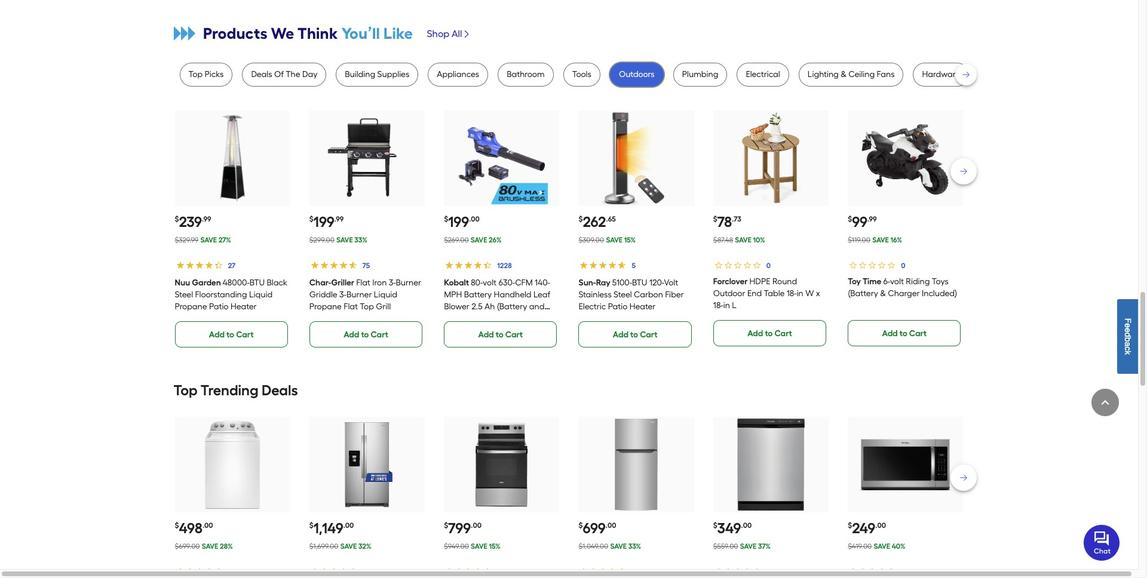 Task type: describe. For each thing, give the bounding box(es) containing it.
liquid inside flat iron 3-burner griddle 3-burner liquid propane flat top grill
[[374, 290, 397, 300]]

day
[[302, 69, 318, 80]]

$ 1,149 .00
[[309, 520, 354, 537]]

630-
[[499, 278, 515, 288]]

cart for $ 99 .99
[[909, 329, 927, 339]]

349
[[718, 520, 741, 537]]

leaf
[[534, 290, 551, 300]]

1 vertical spatial 18-
[[713, 301, 724, 311]]

electric
[[579, 302, 606, 312]]

fiber
[[665, 290, 684, 300]]

$ for $ 349 .00
[[713, 522, 718, 530]]

f e e d b a c k button
[[1117, 299, 1138, 374]]

0 vertical spatial flat
[[356, 278, 370, 288]]

top trending deals heading
[[174, 379, 965, 403]]

.00 for 1,149
[[343, 522, 354, 530]]

shop all link
[[427, 22, 472, 46]]

end
[[748, 289, 762, 299]]

$ for $ 78 .73
[[713, 215, 718, 224]]

handheld
[[494, 290, 532, 300]]

0 horizontal spatial 3-
[[339, 290, 347, 300]]

bathroom
[[507, 69, 545, 80]]

add to cart link for $ 239 .99
[[175, 322, 288, 348]]

5100-btu 120-volt stainless steel carbon fiber electric patio heater
[[579, 278, 684, 312]]

toy time 6-volt riding toys (battery & charger included) image
[[860, 112, 952, 205]]

$419.00 save 40%
[[848, 543, 906, 551]]

$ for $ 199 .99
[[309, 215, 314, 224]]

sun-ray
[[579, 278, 611, 288]]

0 horizontal spatial burner
[[347, 290, 372, 300]]

cart for $ 262 .65
[[640, 330, 658, 340]]

$ for $ 699 .00
[[579, 522, 583, 530]]

propane inside flat iron 3-burner griddle 3-burner liquid propane flat top grill
[[309, 302, 342, 312]]

deals inside heading
[[262, 382, 298, 399]]

40%
[[892, 543, 906, 551]]

of
[[274, 69, 284, 80]]

save for $ 199 .00
[[471, 236, 487, 244]]

262 list item
[[579, 111, 694, 348]]

to for $ 78 .73
[[765, 329, 773, 339]]

239
[[179, 213, 202, 231]]

save for $ 1,149 .00
[[340, 543, 357, 551]]

save for $ 199 .99
[[336, 236, 353, 244]]

cart for $ 239 .99
[[236, 330, 254, 340]]

799
[[448, 520, 471, 537]]

supplies
[[377, 69, 410, 80]]

$ 799 .00
[[444, 520, 482, 537]]

top trending deals
[[174, 382, 298, 399]]

add to cart link for $ 199 .00
[[444, 322, 557, 348]]

.73
[[732, 215, 742, 224]]

lighting
[[808, 69, 839, 80]]

liquid inside 48000-btu black steel floorstanding liquid propane patio heater
[[249, 290, 273, 300]]

cart for $ 78 .73
[[775, 329, 792, 339]]

199 for $ 199 .00
[[448, 213, 469, 231]]

save for $ 249 .00
[[874, 543, 890, 551]]

electrical
[[746, 69, 780, 80]]

iron
[[372, 278, 387, 288]]

garden
[[192, 278, 221, 288]]

6-
[[883, 277, 890, 287]]

249
[[852, 520, 876, 537]]

nuu garden 48000-btu black steel floorstanding liquid propane patio heater image
[[186, 112, 279, 205]]

37%
[[758, 543, 771, 551]]

add to cart link for $ 99 .99
[[848, 320, 961, 347]]

$119.00
[[848, 236, 871, 244]]

.00 for 799
[[471, 522, 482, 530]]

toy time
[[848, 277, 882, 287]]

$ for $ 1,149 .00
[[309, 522, 314, 530]]

99 list item
[[848, 111, 964, 347]]

$299.00 save 33%
[[309, 236, 367, 244]]

0 vertical spatial &
[[841, 69, 847, 80]]

add for $ 99 .99
[[882, 329, 898, 339]]

.65
[[606, 215, 616, 224]]

239 list item
[[175, 111, 290, 348]]

round
[[773, 277, 797, 287]]

$329.99
[[175, 236, 199, 244]]

$ for $ 199 .00
[[444, 215, 448, 224]]

patio inside 48000-btu black steel floorstanding liquid propane patio heater
[[209, 302, 229, 312]]

flat iron 3-burner griddle 3-burner liquid propane flat top grill
[[309, 278, 421, 312]]

trending
[[201, 382, 259, 399]]

$119.00 save 16%
[[848, 236, 902, 244]]

whirlpool 30-in glass top 4 elements 5.3-cu ft freestanding electric range (stainless steel) image
[[456, 419, 548, 511]]

forclover hdpe round outdoor end table 18-in w x 18-in l image
[[725, 112, 817, 205]]

save for $ 498 .00
[[202, 543, 218, 551]]

kobalt 80-volt 630-cfm 140-mph battery handheld leaf blower 2.5 ah (battery and charger included) image
[[456, 112, 548, 205]]

volt
[[664, 278, 678, 288]]

.99 for 199
[[335, 215, 344, 224]]

16%
[[891, 236, 902, 244]]

all
[[452, 28, 462, 39]]

0 vertical spatial in
[[797, 289, 804, 299]]

building supplies
[[345, 69, 410, 80]]

volt for 99
[[890, 277, 904, 287]]

shop all
[[427, 28, 462, 39]]

cart for $ 199 .00
[[505, 330, 523, 340]]

add to cart link for $ 262 .65
[[579, 322, 692, 348]]

6-volt riding toys (battery & charger included)
[[848, 277, 957, 299]]

0 horizontal spatial in
[[724, 301, 730, 311]]

add to cart link for $ 78 .73
[[713, 320, 827, 347]]

$949.00 save 15%
[[444, 543, 501, 551]]

add to cart for $ 199 .00
[[478, 330, 523, 340]]

add for $ 199 .00
[[478, 330, 494, 340]]

top for top picks
[[189, 69, 203, 80]]

48000-
[[223, 278, 250, 288]]

ah
[[485, 302, 495, 312]]

$1,049.00
[[579, 543, 608, 551]]

grill
[[376, 302, 391, 312]]

whirlpool 24.6-cu ft side-by-side refrigerator with ice maker (fingerprint resistant stainless steel) image
[[321, 419, 413, 511]]

$ 199 .00
[[444, 213, 480, 231]]

$559.00
[[713, 543, 738, 551]]

k
[[1123, 351, 1133, 355]]

whirlpool 3.5-cu ft high efficiency agitator top-load washer (white) image
[[186, 419, 279, 511]]

save for $ 799 .00
[[471, 543, 487, 551]]

char-griller flat iron 3-burner griddle 3-burner liquid propane flat top grill image
[[321, 112, 413, 205]]

frigidaire front control 24-in built-in dishwasher (stainless steel) energy star, 55-dba image
[[725, 419, 817, 511]]

forclover
[[713, 277, 748, 287]]

charger inside 6-volt riding toys (battery & charger included)
[[888, 289, 920, 299]]

d
[[1123, 333, 1133, 337]]

78 list item
[[713, 111, 829, 347]]

$87.48 save 10%
[[713, 236, 765, 244]]

140-
[[535, 278, 550, 288]]

$309.00 save 15%
[[579, 236, 636, 244]]

f
[[1123, 318, 1133, 323]]

a
[[1123, 342, 1133, 347]]

scroll to top element
[[1092, 389, 1119, 417]]

nuu
[[175, 278, 190, 288]]

the
[[286, 69, 300, 80]]

48000-btu black steel floorstanding liquid propane patio heater
[[175, 278, 287, 312]]

1 vertical spatial flat
[[344, 302, 358, 312]]

chat invite button image
[[1084, 524, 1120, 561]]

1 e from the top
[[1123, 323, 1133, 328]]

save for $ 99 .99
[[873, 236, 889, 244]]

99
[[852, 213, 868, 231]]

$559.00 save 37%
[[713, 543, 771, 551]]

26%
[[489, 236, 502, 244]]



Task type: vqa. For each thing, say whether or not it's contained in the screenshot.


Task type: locate. For each thing, give the bounding box(es) containing it.
top for top trending deals
[[174, 382, 198, 399]]

save
[[200, 236, 217, 244], [336, 236, 353, 244], [471, 236, 487, 244], [606, 236, 623, 244], [735, 236, 752, 244], [873, 236, 889, 244], [202, 543, 218, 551], [340, 543, 357, 551], [471, 543, 487, 551], [610, 543, 627, 551], [740, 543, 757, 551], [874, 543, 890, 551]]

in left l at the right bottom
[[724, 301, 730, 311]]

.99 inside $ 239 .99
[[202, 215, 211, 224]]

0 horizontal spatial 33%
[[355, 236, 367, 244]]

.00 inside $ 1,149 .00
[[343, 522, 354, 530]]

18- down round
[[787, 289, 797, 299]]

save for $ 699 .00
[[610, 543, 627, 551]]

chevron up image
[[1100, 397, 1112, 409]]

picks
[[205, 69, 224, 80]]

flat left iron at top left
[[356, 278, 370, 288]]

to for $ 199 .99
[[361, 330, 369, 340]]

heater inside 48000-btu black steel floorstanding liquid propane patio heater
[[231, 302, 257, 312]]

0 horizontal spatial liquid
[[249, 290, 273, 300]]

btu inside 5100-btu 120-volt stainless steel carbon fiber electric patio heater
[[632, 278, 648, 288]]

deals left 'of'
[[251, 69, 272, 80]]

0 horizontal spatial &
[[841, 69, 847, 80]]

199 up $299.00
[[314, 213, 335, 231]]

1 horizontal spatial 199
[[448, 213, 469, 231]]

2 e from the top
[[1123, 328, 1133, 333]]

add to cart inside 99 list item
[[882, 329, 927, 339]]

1 horizontal spatial &
[[880, 289, 886, 299]]

charger down blower
[[444, 314, 476, 324]]

0 horizontal spatial propane
[[175, 302, 207, 312]]

$ 99 .99
[[848, 213, 877, 231]]

$ for $ 239 .99
[[175, 215, 179, 224]]

$419.00
[[848, 543, 872, 551]]

cart for $ 199 .99
[[371, 330, 388, 340]]

.00 for 199
[[469, 215, 480, 224]]

(battery down handheld
[[497, 302, 527, 312]]

save left 26%
[[471, 236, 487, 244]]

$ 78 .73
[[713, 213, 742, 231]]

add to cart link inside 262 list item
[[579, 322, 692, 348]]

15%
[[624, 236, 636, 244], [489, 543, 501, 551]]

add to cart link down the ah
[[444, 322, 557, 348]]

deals right trending
[[262, 382, 298, 399]]

top picks
[[189, 69, 224, 80]]

btu for 262
[[632, 278, 648, 288]]

add to cart inside 262 list item
[[613, 330, 658, 340]]

1 horizontal spatial btu
[[632, 278, 648, 288]]

volt inside 80-volt 630-cfm 140- mph battery handheld leaf blower 2.5 ah (battery and charger included)
[[483, 278, 497, 288]]

$ inside $ 498 .00
[[175, 522, 179, 530]]

appliances
[[437, 69, 479, 80]]

add to cart for $ 239 .99
[[209, 330, 254, 340]]

cart down table
[[775, 329, 792, 339]]

frigidaire garage-ready 20-cu ft top-freezer refrigerator (fingerprint resistant stainless steel) image
[[590, 419, 683, 511]]

199 up $269.00
[[448, 213, 469, 231]]

save left 27% at the top of the page
[[200, 236, 217, 244]]

save inside 262 list item
[[606, 236, 623, 244]]

1 horizontal spatial .99
[[335, 215, 344, 224]]

.00 for 498
[[203, 522, 213, 530]]

2 steel from the left
[[614, 290, 632, 300]]

0 vertical spatial burner
[[396, 278, 421, 288]]

flat down griller
[[344, 302, 358, 312]]

griller
[[331, 278, 354, 288]]

15% right $949.00
[[489, 543, 501, 551]]

0 horizontal spatial steel
[[175, 290, 193, 300]]

top inside heading
[[174, 382, 198, 399]]

120-
[[650, 278, 664, 288]]

add down end
[[748, 329, 763, 339]]

top left trending
[[174, 382, 198, 399]]

char-griller
[[309, 278, 354, 288]]

$ 349 .00
[[713, 520, 752, 537]]

add to cart down the ah
[[478, 330, 523, 340]]

w
[[806, 289, 814, 299]]

btu inside 48000-btu black steel floorstanding liquid propane patio heater
[[250, 278, 265, 288]]

2 liquid from the left
[[374, 290, 397, 300]]

.00 inside $ 799 .00
[[471, 522, 482, 530]]

to inside 78 list item
[[765, 329, 773, 339]]

e
[[1123, 323, 1133, 328], [1123, 328, 1133, 333]]

2 vertical spatial top
[[174, 382, 198, 399]]

199 for $ 199 .99
[[314, 213, 335, 231]]

0 horizontal spatial volt
[[483, 278, 497, 288]]

chevron right image
[[462, 29, 472, 39]]

top left picks
[[189, 69, 203, 80]]

.99 inside $ 199 .99
[[335, 215, 344, 224]]

save for $ 239 .99
[[200, 236, 217, 244]]

.00 inside $ 249 .00
[[876, 522, 886, 530]]

27%
[[219, 236, 231, 244]]

$ up $559.00
[[713, 522, 718, 530]]

1 horizontal spatial propane
[[309, 302, 342, 312]]

1 horizontal spatial steel
[[614, 290, 632, 300]]

0 horizontal spatial included)
[[478, 314, 513, 324]]

$ inside $ 799 .00
[[444, 522, 448, 530]]

2 199 from the left
[[448, 213, 469, 231]]

$ inside $ 199 .00
[[444, 215, 448, 224]]

deals
[[251, 69, 272, 80], [262, 382, 298, 399]]

& down the 6-
[[880, 289, 886, 299]]

0 vertical spatial included)
[[922, 289, 957, 299]]

$ for $ 498 .00
[[175, 522, 179, 530]]

1,149
[[314, 520, 343, 537]]

toy
[[848, 277, 861, 287]]

outdoor
[[713, 289, 746, 299]]

add to cart link down 5100-btu 120-volt stainless steel carbon fiber electric patio heater
[[579, 322, 692, 348]]

1 .99 from the left
[[202, 215, 211, 224]]

shop
[[427, 28, 450, 39]]

btu left black
[[250, 278, 265, 288]]

$1,699.00 save 32%
[[309, 543, 371, 551]]

0 horizontal spatial 199
[[314, 213, 335, 231]]

cart inside 99 list item
[[909, 329, 927, 339]]

add down flat iron 3-burner griddle 3-burner liquid propane flat top grill
[[344, 330, 359, 340]]

28%
[[220, 543, 233, 551]]

$949.00
[[444, 543, 469, 551]]

.00 up $419.00 save 40%
[[876, 522, 886, 530]]

to for $ 239 .99
[[227, 330, 234, 340]]

33% right $299.00
[[355, 236, 367, 244]]

0 vertical spatial top
[[189, 69, 203, 80]]

propane inside 48000-btu black steel floorstanding liquid propane patio heater
[[175, 302, 207, 312]]

$269.00
[[444, 236, 469, 244]]

$ inside $ 78 .73
[[713, 215, 718, 224]]

add to cart down 5100-btu 120-volt stainless steel carbon fiber electric patio heater
[[613, 330, 658, 340]]

to down 5100-btu 120-volt stainless steel carbon fiber electric patio heater
[[631, 330, 638, 340]]

3 .99 from the left
[[868, 215, 877, 224]]

$ 199 .99
[[309, 213, 344, 231]]

1 199 from the left
[[314, 213, 335, 231]]

$699.00
[[175, 543, 200, 551]]

1 horizontal spatial heater
[[630, 302, 656, 312]]

& inside 6-volt riding toys (battery & charger included)
[[880, 289, 886, 299]]

tools
[[572, 69, 592, 80]]

$ 239 .99
[[175, 213, 211, 231]]

0 horizontal spatial heater
[[231, 302, 257, 312]]

add to cart for $ 199 .99
[[344, 330, 388, 340]]

.00 inside $ 199 .00
[[469, 215, 480, 224]]

.00 up the $699.00 save 28%
[[203, 522, 213, 530]]

1 vertical spatial (battery
[[497, 302, 527, 312]]

0 horizontal spatial (battery
[[497, 302, 527, 312]]

patio down 5100-
[[608, 302, 628, 312]]

add to cart inside the 239 list item
[[209, 330, 254, 340]]

add to cart link down hdpe round outdoor end table 18-in w x 18-in l
[[713, 320, 827, 347]]

$269.00 save 26%
[[444, 236, 502, 244]]

steel
[[175, 290, 193, 300], [614, 290, 632, 300]]

2 heater from the left
[[630, 302, 656, 312]]

heater inside 5100-btu 120-volt stainless steel carbon fiber electric patio heater
[[630, 302, 656, 312]]

cart down 6-volt riding toys (battery & charger included)
[[909, 329, 927, 339]]

charger inside 80-volt 630-cfm 140- mph battery handheld leaf blower 2.5 ah (battery and charger included)
[[444, 314, 476, 324]]

$ for $ 262 .65
[[579, 215, 583, 224]]

1 vertical spatial &
[[880, 289, 886, 299]]

riding
[[906, 277, 930, 287]]

2 patio from the left
[[608, 302, 628, 312]]

.99 up '$119.00 save 16%'
[[868, 215, 877, 224]]

699
[[583, 520, 606, 537]]

save inside 99 list item
[[873, 236, 889, 244]]

1 vertical spatial burner
[[347, 290, 372, 300]]

(battery down toy time
[[848, 289, 878, 299]]

0 vertical spatial (battery
[[848, 289, 878, 299]]

78
[[718, 213, 732, 231]]

l
[[732, 301, 737, 311]]

$ 249 .00
[[848, 520, 886, 537]]

add down the ah
[[478, 330, 494, 340]]

1 horizontal spatial included)
[[922, 289, 957, 299]]

save left "37%"
[[740, 543, 757, 551]]

table
[[764, 289, 785, 299]]

$329.99 save 27%
[[175, 236, 231, 244]]

mph
[[444, 290, 462, 300]]

1 horizontal spatial patio
[[608, 302, 628, 312]]

$ up $119.00 at the top right
[[848, 215, 852, 224]]

$299.00
[[309, 236, 335, 244]]

0 vertical spatial 33%
[[355, 236, 367, 244]]

.99 for 239
[[202, 215, 211, 224]]

$ inside $ 199 .99
[[309, 215, 314, 224]]

1 vertical spatial deals
[[262, 382, 298, 399]]

1 patio from the left
[[209, 302, 229, 312]]

add down floorstanding
[[209, 330, 225, 340]]

to inside 262 list item
[[631, 330, 638, 340]]

$ up the $419.00
[[848, 522, 852, 530]]

add to cart link down grill
[[309, 322, 423, 348]]

cfm
[[515, 278, 533, 288]]

cart inside 262 list item
[[640, 330, 658, 340]]

propane down nuu garden
[[175, 302, 207, 312]]

15% right $309.00 at top
[[624, 236, 636, 244]]

steel down 5100-
[[614, 290, 632, 300]]

add to cart link for $ 199 .99
[[309, 322, 423, 348]]

ceiling
[[849, 69, 875, 80]]

1 horizontal spatial 3-
[[389, 278, 396, 288]]

deals of the day
[[251, 69, 318, 80]]

add for $ 262 .65
[[613, 330, 629, 340]]

0 horizontal spatial patio
[[209, 302, 229, 312]]

plumbing
[[682, 69, 719, 80]]

save for $ 262 .65
[[606, 236, 623, 244]]

floorstanding
[[195, 290, 247, 300]]

0 vertical spatial deals
[[251, 69, 272, 80]]

1 horizontal spatial liquid
[[374, 290, 397, 300]]

black
[[267, 278, 287, 288]]

fans
[[877, 69, 895, 80]]

btu up 'carbon'
[[632, 278, 648, 288]]

char-
[[309, 278, 331, 288]]

to for $ 262 .65
[[631, 330, 638, 340]]

add to cart link down 6-volt riding toys (battery & charger included)
[[848, 320, 961, 347]]

save right $1,049.00
[[610, 543, 627, 551]]

$
[[175, 215, 179, 224], [309, 215, 314, 224], [444, 215, 448, 224], [579, 215, 583, 224], [713, 215, 718, 224], [848, 215, 852, 224], [175, 522, 179, 530], [309, 522, 314, 530], [444, 522, 448, 530], [579, 522, 583, 530], [713, 522, 718, 530], [848, 522, 852, 530]]

1 btu from the left
[[250, 278, 265, 288]]

to down 80-volt 630-cfm 140- mph battery handheld leaf blower 2.5 ah (battery and charger included)
[[496, 330, 504, 340]]

f e e d b a c k
[[1123, 318, 1133, 355]]

battery
[[464, 290, 492, 300]]

cart inside 78 list item
[[775, 329, 792, 339]]

.00 up $269.00 save 26%
[[469, 215, 480, 224]]

to down 6-volt riding toys (battery & charger included)
[[900, 329, 908, 339]]

liquid up grill
[[374, 290, 397, 300]]

add to cart down 48000-btu black steel floorstanding liquid propane patio heater
[[209, 330, 254, 340]]

.99 up the $299.00 save 33%
[[335, 215, 344, 224]]

0 horizontal spatial .99
[[202, 215, 211, 224]]

0 horizontal spatial charger
[[444, 314, 476, 324]]

save for $ 78 .73
[[735, 236, 752, 244]]

15% inside 262 list item
[[624, 236, 636, 244]]

$ up $309.00 at top
[[579, 215, 583, 224]]

included) down the ah
[[478, 314, 513, 324]]

$ 498 .00
[[175, 520, 213, 537]]

$ inside the $ 349 .00
[[713, 522, 718, 530]]

add for $ 199 .99
[[344, 330, 359, 340]]

$ up the '$1,699.00' on the bottom of the page
[[309, 522, 314, 530]]

steel down nuu
[[175, 290, 193, 300]]

add down 6-volt riding toys (battery & charger included)
[[882, 329, 898, 339]]

$ for $ 249 .00
[[848, 522, 852, 530]]

sun-
[[579, 278, 596, 288]]

15% for 799
[[489, 543, 501, 551]]

save left the 32%
[[340, 543, 357, 551]]

save down .65
[[606, 236, 623, 244]]

1 horizontal spatial in
[[797, 289, 804, 299]]

c
[[1123, 347, 1133, 351]]

199
[[314, 213, 335, 231], [448, 213, 469, 231]]

save inside 78 list item
[[735, 236, 752, 244]]

liquid down black
[[249, 290, 273, 300]]

1 horizontal spatial 199 list item
[[444, 111, 560, 348]]

add for $ 78 .73
[[748, 329, 763, 339]]

burner right iron at top left
[[396, 278, 421, 288]]

0 horizontal spatial 18-
[[713, 301, 724, 311]]

propane
[[175, 302, 207, 312], [309, 302, 342, 312]]

1 horizontal spatial 18-
[[787, 289, 797, 299]]

add to cart down grill
[[344, 330, 388, 340]]

$ left '.73'
[[713, 215, 718, 224]]

to for $ 199 .00
[[496, 330, 504, 340]]

$1,699.00
[[309, 543, 339, 551]]

33% for 699
[[628, 543, 641, 551]]

262
[[583, 213, 606, 231]]

cart down 80-volt 630-cfm 140- mph battery handheld leaf blower 2.5 ah (battery and charger included)
[[505, 330, 523, 340]]

$ 699 .00
[[579, 520, 616, 537]]

2 horizontal spatial .99
[[868, 215, 877, 224]]

b
[[1123, 337, 1133, 342]]

1 heater from the left
[[231, 302, 257, 312]]

$ up $269.00
[[444, 215, 448, 224]]

.00 inside $ 699 .00
[[606, 522, 616, 530]]

save left 28%
[[202, 543, 218, 551]]

$699.00 save 28%
[[175, 543, 233, 551]]

32%
[[359, 543, 371, 551]]

hdpe
[[750, 277, 771, 287]]

$ up $949.00
[[444, 522, 448, 530]]

add to cart link inside 99 list item
[[848, 320, 961, 347]]

33% right $1,049.00
[[628, 543, 641, 551]]

$ up $699.00
[[175, 522, 179, 530]]

to down hdpe round outdoor end table 18-in w x 18-in l
[[765, 329, 773, 339]]

$ for $ 799 .00
[[444, 522, 448, 530]]

199 list item
[[309, 111, 425, 348], [444, 111, 560, 348]]

patio down floorstanding
[[209, 302, 229, 312]]

10%
[[753, 236, 765, 244]]

.00 inside $ 498 .00
[[203, 522, 213, 530]]

.00 for 249
[[876, 522, 886, 530]]

$ inside $ 699 .00
[[579, 522, 583, 530]]

$ inside $ 99 .99
[[848, 215, 852, 224]]

.99 for 99
[[868, 215, 877, 224]]

e up b
[[1123, 328, 1133, 333]]

(battery inside 80-volt 630-cfm 140- mph battery handheld leaf blower 2.5 ah (battery and charger included)
[[497, 302, 527, 312]]

498
[[179, 520, 203, 537]]

add inside the 239 list item
[[209, 330, 225, 340]]

add to cart link inside 78 list item
[[713, 320, 827, 347]]

save left 40%
[[874, 543, 890, 551]]

add to cart link inside the 239 list item
[[175, 322, 288, 348]]

0 vertical spatial 3-
[[389, 278, 396, 288]]

volt left riding
[[890, 277, 904, 287]]

1 liquid from the left
[[249, 290, 273, 300]]

0 horizontal spatial 199 list item
[[309, 111, 425, 348]]

1 vertical spatial 3-
[[339, 290, 347, 300]]

33% inside 199 'list item'
[[355, 236, 367, 244]]

to inside the 239 list item
[[227, 330, 234, 340]]

0 horizontal spatial btu
[[250, 278, 265, 288]]

e up d
[[1123, 323, 1133, 328]]

add to cart for $ 78 .73
[[748, 329, 792, 339]]

&
[[841, 69, 847, 80], [880, 289, 886, 299]]

and
[[529, 302, 545, 312]]

top inside flat iron 3-burner griddle 3-burner liquid propane flat top grill
[[360, 302, 374, 312]]

1 horizontal spatial charger
[[888, 289, 920, 299]]

.00 up $1,699.00 save 32%
[[343, 522, 354, 530]]

.00 for 699
[[606, 522, 616, 530]]

$1,049.00 save 33%
[[579, 543, 641, 551]]

80-volt 630-cfm 140- mph battery handheld leaf blower 2.5 ah (battery and charger included)
[[444, 278, 551, 324]]

nuu garden
[[175, 278, 221, 288]]

to inside 99 list item
[[900, 329, 908, 339]]

1 199 list item from the left
[[309, 111, 425, 348]]

add inside 99 list item
[[882, 329, 898, 339]]

propane down griddle
[[309, 302, 342, 312]]

1 vertical spatial top
[[360, 302, 374, 312]]

kobalt
[[444, 278, 469, 288]]

included) inside 6-volt riding toys (battery & charger included)
[[922, 289, 957, 299]]

.00 for 349
[[741, 522, 752, 530]]

1 horizontal spatial 33%
[[628, 543, 641, 551]]

steel inside 48000-btu black steel floorstanding liquid propane patio heater
[[175, 290, 193, 300]]

add inside 78 list item
[[748, 329, 763, 339]]

cart down grill
[[371, 330, 388, 340]]

patio inside 5100-btu 120-volt stainless steel carbon fiber electric patio heater
[[608, 302, 628, 312]]

cart inside the 239 list item
[[236, 330, 254, 340]]

whirlpool 1.7-cu ft 1000-watt over-the-range microwave (fingerprint resistant stainless steel) image
[[860, 419, 952, 511]]

volt for 199
[[483, 278, 497, 288]]

.99 up $329.99 save 27%
[[202, 215, 211, 224]]

3- right iron at top left
[[389, 278, 396, 288]]

1 horizontal spatial volt
[[890, 277, 904, 287]]

steel inside 5100-btu 120-volt stainless steel carbon fiber electric patio heater
[[614, 290, 632, 300]]

add to cart inside 78 list item
[[748, 329, 792, 339]]

1 propane from the left
[[175, 302, 207, 312]]

btu for 239
[[250, 278, 265, 288]]

in left 'w'
[[797, 289, 804, 299]]

griddle
[[309, 290, 337, 300]]

18- left l at the right bottom
[[713, 301, 724, 311]]

add to cart down 6-volt riding toys (battery & charger included)
[[882, 329, 927, 339]]

to down 48000-btu black steel floorstanding liquid propane patio heater
[[227, 330, 234, 340]]

included) down "toys"
[[922, 289, 957, 299]]

.00 up $949.00 save 15%
[[471, 522, 482, 530]]

add for $ 239 .99
[[209, 330, 225, 340]]

15% for 262
[[624, 236, 636, 244]]

add to cart for $ 262 .65
[[613, 330, 658, 340]]

add down 5100-btu 120-volt stainless steel carbon fiber electric patio heater
[[613, 330, 629, 340]]

$ inside $ 249 .00
[[848, 522, 852, 530]]

volt inside 6-volt riding toys (battery & charger included)
[[890, 277, 904, 287]]

add to cart link down 48000-btu black steel floorstanding liquid propane patio heater
[[175, 322, 288, 348]]

heater down 'carbon'
[[630, 302, 656, 312]]

.00 inside the $ 349 .00
[[741, 522, 752, 530]]

add to cart for $ 99 .99
[[882, 329, 927, 339]]

carbon
[[634, 290, 663, 300]]

2 propane from the left
[[309, 302, 342, 312]]

heater down the '48000-'
[[231, 302, 257, 312]]

save right $299.00
[[336, 236, 353, 244]]

$ inside $ 239 .99
[[175, 215, 179, 224]]

33% for 199
[[355, 236, 367, 244]]

charger down riding
[[888, 289, 920, 299]]

1 horizontal spatial (battery
[[848, 289, 878, 299]]

volt up battery
[[483, 278, 497, 288]]

1 vertical spatial in
[[724, 301, 730, 311]]

2 .99 from the left
[[335, 215, 344, 224]]

1 horizontal spatial burner
[[396, 278, 421, 288]]

2 btu from the left
[[632, 278, 648, 288]]

$ inside $ 262 .65
[[579, 215, 583, 224]]

1 vertical spatial charger
[[444, 314, 476, 324]]

1 vertical spatial 33%
[[628, 543, 641, 551]]

1 steel from the left
[[175, 290, 193, 300]]

.00
[[469, 215, 480, 224], [203, 522, 213, 530], [343, 522, 354, 530], [471, 522, 482, 530], [606, 522, 616, 530], [741, 522, 752, 530], [876, 522, 886, 530]]

hdpe round outdoor end table 18-in w x 18-in l
[[713, 277, 820, 311]]

add inside 262 list item
[[613, 330, 629, 340]]

(battery
[[848, 289, 878, 299], [497, 302, 527, 312]]

.00 up $559.00 save 37%
[[741, 522, 752, 530]]

0 vertical spatial charger
[[888, 289, 920, 299]]

save inside the 239 list item
[[200, 236, 217, 244]]

.99 inside $ 99 .99
[[868, 215, 877, 224]]

0 horizontal spatial 15%
[[489, 543, 501, 551]]

0 vertical spatial 15%
[[624, 236, 636, 244]]

save for $ 349 .00
[[740, 543, 757, 551]]

$ up $329.99
[[175, 215, 179, 224]]

sun-ray 5100-btu 120-volt stainless steel carbon fiber electric patio heater image
[[590, 112, 683, 205]]

top left grill
[[360, 302, 374, 312]]

1 vertical spatial included)
[[478, 314, 513, 324]]

& left ceiling
[[841, 69, 847, 80]]

33%
[[355, 236, 367, 244], [628, 543, 641, 551]]

1 vertical spatial 15%
[[489, 543, 501, 551]]

80-
[[471, 278, 483, 288]]

1 horizontal spatial 15%
[[624, 236, 636, 244]]

to for $ 99 .99
[[900, 329, 908, 339]]

burner down griller
[[347, 290, 372, 300]]

$ up $299.00
[[309, 215, 314, 224]]

included) inside 80-volt 630-cfm 140- mph battery handheld leaf blower 2.5 ah (battery and charger included)
[[478, 314, 513, 324]]

save left 10%
[[735, 236, 752, 244]]

(battery inside 6-volt riding toys (battery & charger included)
[[848, 289, 878, 299]]

$ for $ 99 .99
[[848, 215, 852, 224]]

2 199 list item from the left
[[444, 111, 560, 348]]

$ inside $ 1,149 .00
[[309, 522, 314, 530]]

$ 262 .65
[[579, 213, 616, 231]]

0 vertical spatial 18-
[[787, 289, 797, 299]]



